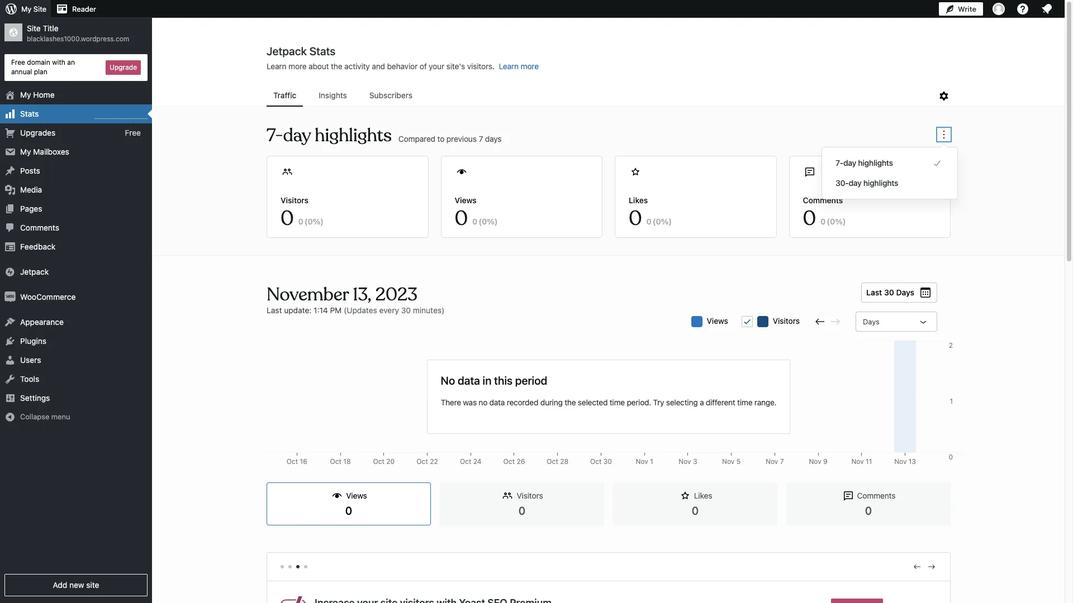 Task type: vqa. For each thing, say whether or not it's contained in the screenshot.
Title
yes



Task type: locate. For each thing, give the bounding box(es) containing it.
30
[[884, 288, 894, 297], [401, 306, 411, 315], [604, 458, 612, 466]]

highlights up 30-day highlights
[[858, 158, 893, 168]]

data right no
[[490, 398, 505, 407]]

img image inside jetpack link
[[4, 266, 16, 278]]

subscribers link
[[363, 86, 419, 106]]

time left range.
[[737, 398, 753, 407]]

days
[[896, 288, 915, 297], [863, 318, 880, 326]]

nov for nov 11
[[852, 458, 864, 466]]

1 vertical spatial 100,000
[[927, 458, 953, 466]]

free for free
[[125, 128, 141, 137]]

4 nov from the left
[[766, 458, 778, 466]]

( inside likes 0 0 ( 0 %)
[[653, 217, 656, 226]]

1 inside 100,000 2 1 0
[[950, 397, 953, 406]]

1 horizontal spatial likes
[[694, 491, 712, 501]]

7- down the traffic link
[[267, 124, 283, 147]]

blacklashes1000.wordpress.com
[[27, 35, 129, 43]]

2 horizontal spatial comments
[[857, 491, 896, 501]]

2 img image from the top
[[4, 292, 16, 303]]

1 horizontal spatial 7-
[[836, 158, 844, 168]]

1 horizontal spatial views
[[455, 196, 477, 205]]

7 left days
[[479, 134, 483, 143]]

1 100,000 from the top
[[927, 342, 953, 350]]

0 vertical spatial free
[[11, 58, 25, 67]]

0 inside views 0
[[345, 505, 352, 518]]

(updates
[[344, 306, 377, 315]]

oct left 28
[[547, 458, 558, 466]]

comments 0 0 ( 0 %)
[[803, 196, 846, 231]]

( inside the comments 0 0 ( 0 %)
[[827, 217, 830, 226]]

1 vertical spatial days
[[863, 318, 880, 326]]

100,000 down the days dropdown button in the right of the page
[[927, 342, 953, 350]]

( for visitors 0 0 ( 0 %)
[[305, 217, 308, 226]]

plugins
[[20, 336, 46, 346]]

my for my home
[[20, 90, 31, 99]]

traffic
[[273, 91, 296, 100]]

oct 28
[[547, 458, 569, 466]]

1 horizontal spatial last
[[867, 288, 882, 297]]

no
[[479, 398, 488, 407]]

0 horizontal spatial 7
[[479, 134, 483, 143]]

30 up the days dropdown button in the right of the page
[[884, 288, 894, 297]]

0 horizontal spatial likes
[[629, 196, 648, 205]]

2 vertical spatial 30
[[604, 458, 612, 466]]

nov left 13
[[895, 458, 907, 466]]

time left period.
[[610, 398, 625, 407]]

6 oct from the left
[[503, 458, 515, 466]]

oct
[[287, 458, 298, 466], [330, 458, 342, 466], [373, 458, 385, 466], [417, 458, 428, 466], [460, 458, 471, 466], [503, 458, 515, 466], [547, 458, 558, 466], [590, 458, 602, 466]]

menu containing traffic
[[267, 86, 937, 107]]

compared
[[399, 134, 435, 143]]

2 vertical spatial visitors
[[517, 491, 543, 501]]

4 %) from the left
[[835, 217, 846, 226]]

8 oct from the left
[[590, 458, 602, 466]]

comments for comments 0
[[857, 491, 896, 501]]

add new site link
[[4, 575, 148, 597]]

3 %) from the left
[[661, 217, 672, 226]]

nov right 5
[[766, 458, 778, 466]]

1 horizontal spatial free
[[125, 128, 141, 137]]

1 vertical spatial 7
[[780, 458, 784, 466]]

1 nov from the left
[[636, 458, 648, 466]]

highest hourly views 0 image
[[94, 112, 148, 119]]

22
[[430, 458, 438, 466]]

0 horizontal spatial time
[[610, 398, 625, 407]]

comments up feedback
[[20, 223, 59, 232]]

0 horizontal spatial views
[[346, 491, 367, 501]]

0 horizontal spatial 30
[[401, 306, 411, 315]]

the
[[331, 61, 342, 71], [565, 398, 576, 407]]

my home link
[[0, 85, 152, 104]]

(
[[305, 217, 308, 226], [479, 217, 482, 226], [653, 217, 656, 226], [827, 217, 830, 226]]

( inside "visitors 0 0 ( 0 %)"
[[305, 217, 308, 226]]

highlights down the 'insights' link
[[315, 124, 392, 147]]

5 nov from the left
[[809, 458, 822, 466]]

an
[[67, 58, 75, 67]]

nov left 11
[[852, 458, 864, 466]]

0 vertical spatial last
[[867, 288, 882, 297]]

100,000 right 13
[[927, 458, 953, 466]]

1 time from the left
[[610, 398, 625, 407]]

( for comments 0 0 ( 0 %)
[[827, 217, 830, 226]]

0 vertical spatial data
[[458, 374, 480, 387]]

0 vertical spatial my
[[21, 4, 31, 13]]

write
[[958, 4, 977, 13]]

oct for oct 22
[[417, 458, 428, 466]]

1 vertical spatial data
[[490, 398, 505, 407]]

visitors 0
[[517, 491, 543, 518]]

2 vertical spatial my
[[20, 147, 31, 156]]

the right during
[[565, 398, 576, 407]]

day inside button
[[844, 158, 856, 168]]

0 vertical spatial day
[[283, 124, 311, 147]]

nov 13
[[895, 458, 916, 466]]

comments 0
[[857, 491, 896, 518]]

pm
[[330, 306, 342, 315]]

my site
[[21, 4, 46, 13]]

highlights inside button
[[858, 158, 893, 168]]

img image left jetpack
[[4, 266, 16, 278]]

with
[[52, 58, 65, 67]]

nov for nov 7
[[766, 458, 778, 466]]

comments inside the comments 0 0 ( 0 %)
[[803, 196, 843, 205]]

to
[[437, 134, 445, 143]]

5
[[737, 458, 741, 466]]

1 vertical spatial site
[[27, 23, 41, 33]]

site up title
[[33, 4, 46, 13]]

0 horizontal spatial 7-
[[267, 124, 283, 147]]

1 vertical spatial last
[[267, 306, 282, 315]]

oct left 20
[[373, 458, 385, 466]]

nov left 5
[[722, 458, 735, 466]]

0 horizontal spatial visitors
[[281, 196, 309, 205]]

1 horizontal spatial time
[[737, 398, 753, 407]]

4 oct from the left
[[417, 458, 428, 466]]

november 13, 2023 last update: 1:14 pm (updates every 30 minutes)
[[267, 283, 445, 315]]

%) inside views 0 0 ( 0 %)
[[487, 217, 498, 226]]

menu inside jetpack stats main content
[[267, 86, 937, 107]]

highlights
[[315, 124, 392, 147], [858, 158, 893, 168], [864, 178, 899, 188]]

highlights down 7-day highlights button
[[864, 178, 899, 188]]

img image left woocommerce
[[4, 292, 16, 303]]

0 horizontal spatial comments
[[20, 223, 59, 232]]

7-day highlights down the 'insights' link
[[267, 124, 392, 147]]

days up the days dropdown button in the right of the page
[[896, 288, 915, 297]]

1 ( from the left
[[305, 217, 308, 226]]

26
[[517, 458, 525, 466]]

30 inside last 30 days button
[[884, 288, 894, 297]]

nov left the 3
[[679, 458, 691, 466]]

0 vertical spatial visitors
[[281, 196, 309, 205]]

my left the reader link
[[21, 4, 31, 13]]

free up annual plan
[[11, 58, 25, 67]]

day inside button
[[849, 178, 862, 188]]

settings link
[[0, 389, 152, 408]]

oct 24
[[460, 458, 482, 466]]

reader
[[72, 4, 96, 13]]

0 vertical spatial likes
[[629, 196, 648, 205]]

my site link
[[0, 0, 51, 18]]

0 vertical spatial 7-
[[267, 124, 283, 147]]

2
[[949, 342, 953, 350]]

highlights for 7-day highlights button
[[858, 158, 893, 168]]

selecting
[[666, 398, 698, 407]]

0 vertical spatial the
[[331, 61, 342, 71]]

2 vertical spatial highlights
[[864, 178, 899, 188]]

1 vertical spatial free
[[125, 128, 141, 137]]

3
[[693, 458, 697, 466]]

likes inside the likes 0
[[694, 491, 712, 501]]

different
[[706, 398, 735, 407]]

2 vertical spatial comments
[[857, 491, 896, 501]]

0 horizontal spatial free
[[11, 58, 25, 67]]

7 left nov 9
[[780, 458, 784, 466]]

my profile image
[[993, 3, 1005, 15]]

0 horizontal spatial 1
[[650, 458, 653, 466]]

%) for views 0 0 ( 0 %)
[[487, 217, 498, 226]]

my for my mailboxes
[[20, 147, 31, 156]]

views 0 0 ( 0 %)
[[455, 196, 498, 231]]

1 vertical spatial 7-
[[836, 158, 844, 168]]

update:
[[284, 306, 312, 315]]

your
[[429, 61, 444, 71]]

oct right 28
[[590, 458, 602, 466]]

2 nov from the left
[[679, 458, 691, 466]]

last up the days dropdown button in the right of the page
[[867, 288, 882, 297]]

last 30 days button
[[862, 283, 937, 303]]

views inside views 0 0 ( 0 %)
[[455, 196, 477, 205]]

0 vertical spatial 7-day highlights
[[267, 124, 392, 147]]

day inside jetpack stats main content
[[283, 124, 311, 147]]

%) inside likes 0 0 ( 0 %)
[[661, 217, 672, 226]]

home
[[33, 90, 55, 99]]

views
[[455, 196, 477, 205], [707, 316, 728, 326], [346, 491, 367, 501]]

day down the traffic link
[[283, 124, 311, 147]]

7-day highlights up 30-day highlights
[[836, 158, 893, 168]]

2 %) from the left
[[487, 217, 498, 226]]

my mailboxes link
[[0, 142, 152, 161]]

2 horizontal spatial visitors
[[773, 316, 800, 326]]

1:14
[[314, 306, 328, 315]]

1 vertical spatial 30
[[401, 306, 411, 315]]

oct for oct 28
[[547, 458, 558, 466]]

oct for oct 30
[[590, 458, 602, 466]]

7- up 30-
[[836, 158, 844, 168]]

0 vertical spatial views
[[455, 196, 477, 205]]

1 vertical spatial likes
[[694, 491, 712, 501]]

0 horizontal spatial the
[[331, 61, 342, 71]]

2 vertical spatial day
[[849, 178, 862, 188]]

oct left 16
[[287, 458, 298, 466]]

title
[[43, 23, 58, 33]]

0 vertical spatial site
[[33, 4, 46, 13]]

days button
[[856, 312, 937, 332]]

1 vertical spatial highlights
[[858, 158, 893, 168]]

2 horizontal spatial 30
[[884, 288, 894, 297]]

tooltip
[[816, 141, 958, 200]]

and
[[372, 61, 385, 71]]

time
[[610, 398, 625, 407], [737, 398, 753, 407]]

0 horizontal spatial days
[[863, 318, 880, 326]]

30 inside "november 13, 2023 last update: 1:14 pm (updates every 30 minutes)"
[[401, 306, 411, 315]]

1 vertical spatial visitors
[[773, 316, 800, 326]]

my
[[21, 4, 31, 13], [20, 90, 31, 99], [20, 147, 31, 156]]

5 oct from the left
[[460, 458, 471, 466]]

6 nov from the left
[[852, 458, 864, 466]]

1 horizontal spatial days
[[896, 288, 915, 297]]

0 vertical spatial 30
[[884, 288, 894, 297]]

my up the posts
[[20, 147, 31, 156]]

nov 7
[[766, 458, 784, 466]]

previous image
[[912, 562, 922, 572]]

1 horizontal spatial visitors
[[517, 491, 543, 501]]

jetpack stats main content
[[153, 44, 1065, 604]]

1
[[950, 397, 953, 406], [650, 458, 653, 466]]

oct for oct 18
[[330, 458, 342, 466]]

days down last 30 days
[[863, 318, 880, 326]]

likes for likes 0 0 ( 0 %)
[[629, 196, 648, 205]]

no data in this period
[[441, 374, 547, 387]]

compared to previous 7 days
[[399, 134, 502, 143]]

4 ( from the left
[[827, 217, 830, 226]]

the inside jetpack stats learn more about the activity and behavior of your site's visitors. learn more
[[331, 61, 342, 71]]

18
[[343, 458, 351, 466]]

my left home
[[20, 90, 31, 99]]

views inside views 0
[[346, 491, 367, 501]]

2 horizontal spatial views
[[707, 316, 728, 326]]

views for views 0
[[346, 491, 367, 501]]

1 vertical spatial my
[[20, 90, 31, 99]]

1 horizontal spatial the
[[565, 398, 576, 407]]

0 horizontal spatial 7-day highlights
[[267, 124, 392, 147]]

oct left 24
[[460, 458, 471, 466]]

comments for comments 0 0 ( 0 %)
[[803, 196, 843, 205]]

the right about
[[331, 61, 342, 71]]

16
[[300, 458, 307, 466]]

img image
[[4, 266, 16, 278], [4, 292, 16, 303]]

2 oct from the left
[[330, 458, 342, 466]]

2 ( from the left
[[479, 217, 482, 226]]

3 nov from the left
[[722, 458, 735, 466]]

3 oct from the left
[[373, 458, 385, 466]]

3 ( from the left
[[653, 217, 656, 226]]

7 nov from the left
[[895, 458, 907, 466]]

2 100,000 from the top
[[927, 458, 953, 466]]

menu
[[267, 86, 937, 107]]

free down highest hourly views 0 image on the left top of page
[[125, 128, 141, 137]]

likes inside likes 0 0 ( 0 %)
[[629, 196, 648, 205]]

0
[[281, 206, 294, 231], [455, 206, 468, 231], [629, 206, 642, 231], [803, 206, 816, 231], [298, 217, 303, 226], [308, 217, 313, 226], [472, 217, 478, 226], [482, 217, 487, 226], [647, 217, 652, 226], [656, 217, 661, 226], [821, 217, 826, 226], [830, 217, 835, 226], [949, 453, 953, 462], [345, 505, 352, 518], [519, 505, 526, 518], [692, 505, 699, 518], [865, 505, 872, 518]]

visitors.
[[467, 61, 495, 71]]

next image
[[927, 562, 937, 572]]

1 vertical spatial views
[[707, 316, 728, 326]]

0 vertical spatial 100,000
[[927, 342, 953, 350]]

highlights for 30-day highlights button
[[864, 178, 899, 188]]

( inside views 0 0 ( 0 %)
[[479, 217, 482, 226]]

1 horizontal spatial comments
[[803, 196, 843, 205]]

1 %) from the left
[[313, 217, 324, 226]]

1 horizontal spatial 30
[[604, 458, 612, 466]]

site
[[86, 581, 99, 590]]

appearance
[[20, 317, 64, 327]]

data left the in
[[458, 374, 480, 387]]

0 horizontal spatial last
[[267, 306, 282, 315]]

nov 5
[[722, 458, 741, 466]]

1 oct from the left
[[287, 458, 298, 466]]

0 vertical spatial days
[[896, 288, 915, 297]]

highlights inside button
[[864, 178, 899, 188]]

comments down 30-
[[803, 196, 843, 205]]

of
[[420, 61, 427, 71]]

site title blacklashes1000.wordpress.com
[[27, 23, 129, 43]]

oct left 22
[[417, 458, 428, 466]]

0 vertical spatial 1
[[950, 397, 953, 406]]

nov left 9
[[809, 458, 822, 466]]

oct left 18 on the bottom of the page
[[330, 458, 342, 466]]

0 vertical spatial comments
[[803, 196, 843, 205]]

day
[[283, 124, 311, 147], [844, 158, 856, 168], [849, 178, 862, 188]]

site inside the site title blacklashes1000.wordpress.com
[[27, 23, 41, 33]]

30 right 'every'
[[401, 306, 411, 315]]

subscribers
[[369, 91, 413, 100]]

site left title
[[27, 23, 41, 33]]

feedback
[[20, 242, 55, 251]]

%) inside the comments 0 0 ( 0 %)
[[835, 217, 846, 226]]

0 vertical spatial img image
[[4, 266, 16, 278]]

free inside the free domain with an annual plan
[[11, 58, 25, 67]]

0 vertical spatial highlights
[[315, 124, 392, 147]]

range.
[[755, 398, 777, 407]]

1 vertical spatial day
[[844, 158, 856, 168]]

100,000
[[927, 342, 953, 350], [927, 458, 953, 466]]

28
[[560, 458, 569, 466]]

1 vertical spatial img image
[[4, 292, 16, 303]]

0 vertical spatial 7
[[479, 134, 483, 143]]

last inside "november 13, 2023 last update: 1:14 pm (updates every 30 minutes)"
[[267, 306, 282, 315]]

1 vertical spatial comments
[[20, 223, 59, 232]]

comments down 11
[[857, 491, 896, 501]]

1 vertical spatial 7-day highlights
[[836, 158, 893, 168]]

%) for likes 0 0 ( 0 %)
[[661, 217, 672, 226]]

last left update:
[[267, 306, 282, 315]]

oct left 26
[[503, 458, 515, 466]]

None checkbox
[[742, 316, 753, 328]]

1 horizontal spatial 7-day highlights
[[836, 158, 893, 168]]

7 oct from the left
[[547, 458, 558, 466]]

visitors inside "visitors 0 0 ( 0 %)"
[[281, 196, 309, 205]]

%) inside "visitors 0 0 ( 0 %)"
[[313, 217, 324, 226]]

visitors for visitors 0
[[517, 491, 543, 501]]

1 horizontal spatial 1
[[950, 397, 953, 406]]

7-day highlights
[[267, 124, 392, 147], [836, 158, 893, 168]]

2 vertical spatial views
[[346, 491, 367, 501]]

oct for oct 20
[[373, 458, 385, 466]]

nov right oct 30
[[636, 458, 648, 466]]

day up 30-
[[844, 158, 856, 168]]

0 inside visitors 0
[[519, 505, 526, 518]]

img image inside "woocommerce" 'link'
[[4, 292, 16, 303]]

day down 7-day highlights button
[[849, 178, 862, 188]]

1 img image from the top
[[4, 266, 16, 278]]

minutes)
[[413, 306, 445, 315]]

30 left nov 1
[[604, 458, 612, 466]]

%) for comments 0 0 ( 0 %)
[[835, 217, 846, 226]]

100,000 for 100,000
[[927, 458, 953, 466]]

pages
[[20, 204, 42, 213]]

users link
[[0, 351, 152, 370]]



Task type: describe. For each thing, give the bounding box(es) containing it.
appearance link
[[0, 313, 152, 332]]

annual plan
[[11, 68, 47, 76]]

media link
[[0, 180, 152, 199]]

site inside my site link
[[33, 4, 46, 13]]

woocommerce
[[20, 292, 76, 302]]

1 horizontal spatial 7
[[780, 458, 784, 466]]

nov 11
[[852, 458, 872, 466]]

last 30 days
[[867, 288, 915, 297]]

( for likes 0 0 ( 0 %)
[[653, 217, 656, 226]]

mailboxes
[[33, 147, 69, 156]]

a
[[700, 398, 704, 407]]

free domain with an annual plan
[[11, 58, 75, 76]]

nov 3
[[679, 458, 697, 466]]

collapse menu
[[20, 412, 70, 421]]

there was no data recorded during the selected time period. try selecting a different time range.
[[441, 398, 777, 407]]

manage your notifications image
[[1040, 2, 1054, 16]]

this
[[494, 374, 513, 387]]

more
[[289, 61, 307, 71]]

7-day highlights inside jetpack stats main content
[[267, 124, 392, 147]]

collapse
[[20, 412, 49, 421]]

views for views 0 0 ( 0 %)
[[455, 196, 477, 205]]

views for views
[[707, 316, 728, 326]]

day for 30-day highlights button
[[849, 178, 862, 188]]

tools
[[20, 374, 39, 384]]

highlights inside jetpack stats main content
[[315, 124, 392, 147]]

users
[[20, 355, 41, 365]]

visitors 0 0 ( 0 %)
[[281, 196, 324, 231]]

day for 7-day highlights button
[[844, 158, 856, 168]]

nov for nov 5
[[722, 458, 735, 466]]

oct 30
[[590, 458, 612, 466]]

my for my site
[[21, 4, 31, 13]]

nov for nov 3
[[679, 458, 691, 466]]

likes for likes 0
[[694, 491, 712, 501]]

img image for jetpack
[[4, 266, 16, 278]]

nov for nov 13
[[895, 458, 907, 466]]

likes 0
[[692, 491, 712, 518]]

30 for oct
[[604, 458, 612, 466]]

nov 1
[[636, 458, 653, 466]]

traffic link
[[267, 86, 303, 106]]

1 vertical spatial the
[[565, 398, 576, 407]]

none checkbox inside jetpack stats main content
[[742, 316, 753, 328]]

plugins link
[[0, 332, 152, 351]]

period
[[515, 374, 547, 387]]

add new site
[[53, 581, 99, 590]]

2 time from the left
[[737, 398, 753, 407]]

selected
[[578, 398, 608, 407]]

menu
[[51, 412, 70, 421]]

visitors for visitors
[[773, 316, 800, 326]]

0 inside comments 0
[[865, 505, 872, 518]]

last inside button
[[867, 288, 882, 297]]

views 0
[[345, 491, 367, 518]]

learn
[[267, 61, 286, 71]]

upgrade
[[110, 63, 137, 71]]

30-day highlights button
[[836, 177, 944, 190]]

help image
[[1016, 2, 1030, 16]]

days inside button
[[896, 288, 915, 297]]

100,000 2 1 0
[[927, 342, 953, 462]]

img image for woocommerce
[[4, 292, 16, 303]]

0 inside the likes 0
[[692, 505, 699, 518]]

visitors for visitors 0 0 ( 0 %)
[[281, 196, 309, 205]]

oct 16
[[287, 458, 307, 466]]

30-day highlights
[[836, 178, 899, 188]]

woocommerce link
[[0, 288, 152, 307]]

stats link
[[0, 104, 152, 123]]

likes 0 0 ( 0 %)
[[629, 196, 672, 231]]

my home
[[20, 90, 55, 99]]

30-
[[836, 178, 849, 188]]

oct 18
[[330, 458, 351, 466]]

jetpack stats learn more about the activity and behavior of your site's visitors. learn more
[[267, 45, 539, 71]]

7- inside jetpack stats main content
[[267, 124, 283, 147]]

free for free domain with an annual plan
[[11, 58, 25, 67]]

reader link
[[51, 0, 101, 18]]

oct for oct 16
[[287, 458, 298, 466]]

behavior
[[387, 61, 418, 71]]

1 vertical spatial 1
[[650, 458, 653, 466]]

100,000 for 100,000 2 1 0
[[927, 342, 953, 350]]

insights link
[[312, 86, 354, 106]]

in
[[483, 374, 492, 387]]

oct for oct 24
[[460, 458, 471, 466]]

7- inside button
[[836, 158, 844, 168]]

every
[[379, 306, 399, 315]]

1 horizontal spatial data
[[490, 398, 505, 407]]

11
[[866, 458, 872, 466]]

november
[[267, 283, 349, 306]]

days
[[485, 134, 502, 143]]

pager controls element
[[267, 553, 950, 582]]

days inside dropdown button
[[863, 318, 880, 326]]

write link
[[939, 0, 983, 18]]

0 horizontal spatial data
[[458, 374, 480, 387]]

add
[[53, 581, 67, 590]]

comments for comments
[[20, 223, 59, 232]]

try
[[653, 398, 664, 407]]

comments link
[[0, 218, 152, 237]]

no
[[441, 374, 455, 387]]

nov for nov 9
[[809, 458, 822, 466]]

domain
[[27, 58, 50, 67]]

settings
[[20, 393, 50, 403]]

oct 22
[[417, 458, 438, 466]]

about
[[309, 61, 329, 71]]

oct for oct 26
[[503, 458, 515, 466]]

collapse menu link
[[0, 408, 152, 426]]

my mailboxes
[[20, 147, 69, 156]]

jetpack
[[20, 267, 49, 276]]

nov for nov 1
[[636, 458, 648, 466]]

posts link
[[0, 161, 152, 180]]

tooltip containing 7-day highlights
[[816, 141, 958, 200]]

%) for visitors 0 0 ( 0 %)
[[313, 217, 324, 226]]

stats
[[20, 109, 39, 118]]

oct 26
[[503, 458, 525, 466]]

activity
[[344, 61, 370, 71]]

jetpack link
[[0, 263, 152, 282]]

( for views 0 0 ( 0 %)
[[479, 217, 482, 226]]

0 inside 100,000 2 1 0
[[949, 453, 953, 462]]

7-day highlights inside 7-day highlights button
[[836, 158, 893, 168]]

2023
[[376, 283, 418, 306]]

site's
[[446, 61, 465, 71]]

30 for last
[[884, 288, 894, 297]]

learn more link
[[499, 61, 539, 71]]

jetpack stats
[[267, 45, 336, 58]]



